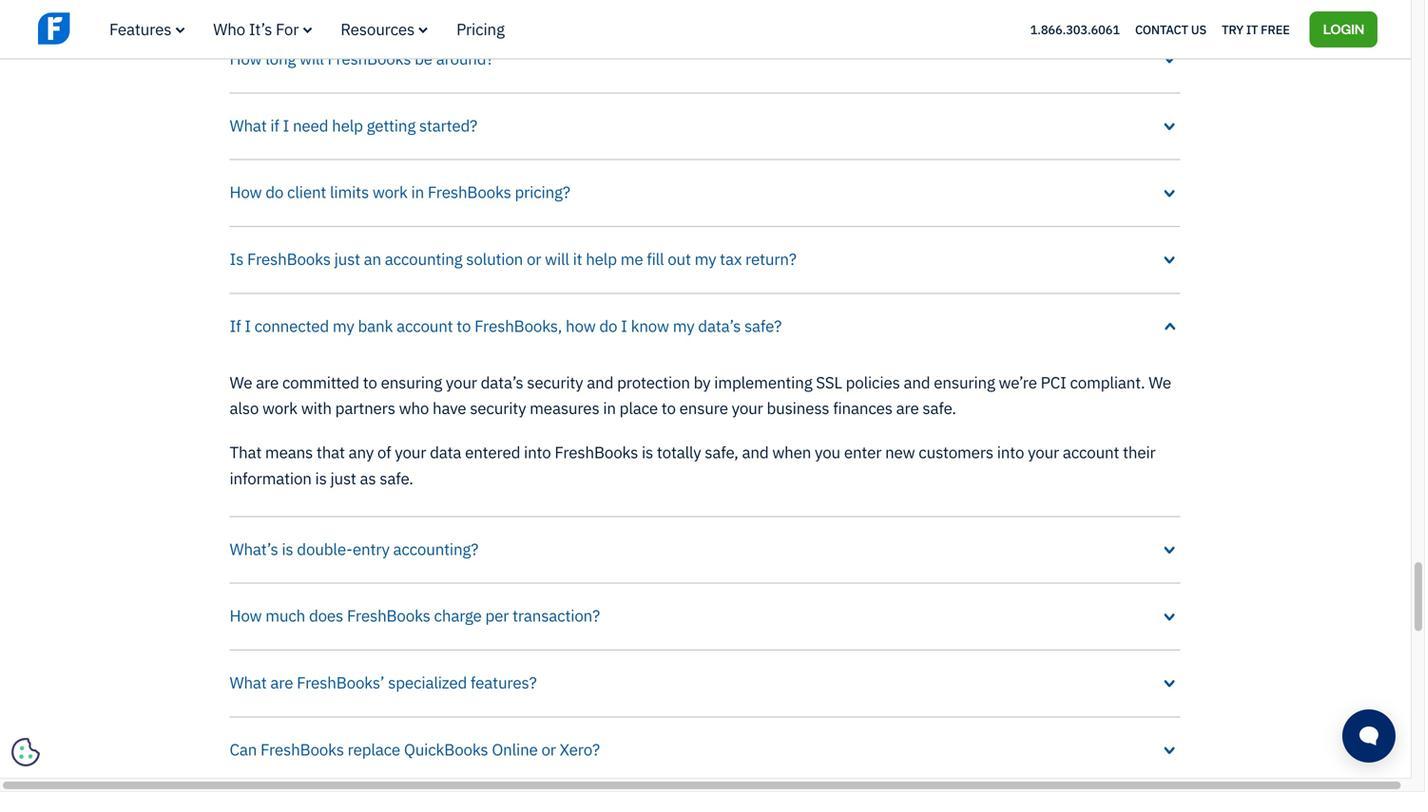 Task type: vqa. For each thing, say whether or not it's contained in the screenshot.
"Resources" link
yes



Task type: locate. For each thing, give the bounding box(es) containing it.
help left me
[[586, 249, 617, 270]]

1 horizontal spatial in
[[603, 398, 616, 419]]

ensuring left we're
[[934, 372, 995, 393]]

new
[[885, 442, 915, 463]]

what up can
[[230, 673, 267, 694]]

into right entered
[[524, 442, 551, 463]]

0 horizontal spatial will
[[299, 48, 324, 69]]

partners
[[335, 398, 395, 419]]

1 horizontal spatial help
[[586, 249, 617, 270]]

return?
[[745, 249, 796, 270]]

and right safe,
[[742, 442, 769, 463]]

per
[[485, 606, 509, 627]]

2 vertical spatial to
[[662, 398, 676, 419]]

data's down if i connected my bank account to freshbooks, how do i know my data's safe?
[[481, 372, 523, 393]]

what if i need help getting started?
[[230, 115, 477, 136]]

1 horizontal spatial do
[[599, 316, 617, 336]]

0 horizontal spatial we
[[230, 372, 252, 393]]

to up the partners
[[363, 372, 377, 393]]

it
[[1246, 21, 1258, 37], [573, 249, 582, 270]]

1 vertical spatial how
[[230, 182, 262, 203]]

0 vertical spatial it
[[1246, 21, 1258, 37]]

their
[[1123, 442, 1156, 463]]

freshbooks down measures
[[555, 442, 638, 463]]

do right how on the top left of the page
[[599, 316, 617, 336]]

will
[[299, 48, 324, 69], [545, 249, 569, 270]]

how for how do client limits work in freshbooks pricing?
[[230, 182, 262, 203]]

1 vertical spatial data's
[[481, 372, 523, 393]]

i
[[283, 115, 289, 136], [245, 316, 251, 336], [621, 316, 627, 336]]

are left the freshbooks'
[[270, 673, 293, 694]]

work right limits
[[373, 182, 408, 203]]

how for how much does freshbooks charge per transaction?
[[230, 606, 262, 627]]

we
[[230, 372, 252, 393], [1149, 372, 1171, 393]]

to left freshbooks,
[[457, 316, 471, 336]]

information
[[230, 468, 312, 489]]

free
[[1261, 21, 1290, 37]]

that
[[230, 442, 262, 463]]

1 what from the top
[[230, 115, 267, 136]]

do left client in the left of the page
[[265, 182, 284, 203]]

3 how from the top
[[230, 606, 262, 627]]

0 horizontal spatial i
[[245, 316, 251, 336]]

for
[[276, 19, 299, 39]]

0 vertical spatial work
[[373, 182, 408, 203]]

2 vertical spatial are
[[270, 673, 293, 694]]

0 vertical spatial to
[[457, 316, 471, 336]]

your down pci
[[1028, 442, 1059, 463]]

your down implementing
[[732, 398, 763, 419]]

as
[[360, 468, 376, 489]]

security up measures
[[527, 372, 583, 393]]

0 horizontal spatial data's
[[481, 372, 523, 393]]

1 horizontal spatial is
[[315, 468, 327, 489]]

and
[[587, 372, 613, 393], [904, 372, 930, 393], [742, 442, 769, 463]]

1 horizontal spatial into
[[997, 442, 1024, 463]]

safe.
[[923, 398, 956, 419], [380, 468, 413, 489]]

0 horizontal spatial it
[[573, 249, 582, 270]]

what
[[230, 115, 267, 136], [230, 673, 267, 694]]

how
[[566, 316, 596, 336]]

account right bank
[[397, 316, 453, 336]]

1 vertical spatial account
[[1063, 442, 1119, 463]]

in
[[411, 182, 424, 203], [603, 398, 616, 419]]

is down "that"
[[315, 468, 327, 489]]

what left if
[[230, 115, 267, 136]]

work
[[373, 182, 408, 203], [262, 398, 297, 419]]

enter
[[844, 442, 882, 463]]

0 horizontal spatial in
[[411, 182, 424, 203]]

also
[[230, 398, 259, 419]]

data's inside we are committed to ensuring your data's security and protection by implementing ssl policies and ensuring we're pci compliant. we also work with partners who have security measures in place to ensure your business finances are safe.
[[481, 372, 523, 393]]

just left the an
[[334, 249, 360, 270]]

help right need
[[332, 115, 363, 136]]

1 vertical spatial security
[[470, 398, 526, 419]]

0 horizontal spatial is
[[282, 539, 293, 560]]

features
[[109, 19, 171, 39]]

how left client in the left of the page
[[230, 182, 262, 203]]

1 horizontal spatial data's
[[698, 316, 741, 336]]

your right 'of'
[[395, 442, 426, 463]]

0 horizontal spatial safe.
[[380, 468, 413, 489]]

charge
[[434, 606, 482, 627]]

0 vertical spatial account
[[397, 316, 453, 336]]

or right the solution
[[527, 249, 541, 270]]

work right also
[[262, 398, 297, 419]]

safe. right "as"
[[380, 468, 413, 489]]

finances
[[833, 398, 893, 419]]

you
[[815, 442, 840, 463]]

or
[[527, 249, 541, 270], [541, 740, 556, 760]]

how left the much
[[230, 606, 262, 627]]

data's
[[698, 316, 741, 336], [481, 372, 523, 393]]

0 vertical spatial what
[[230, 115, 267, 136]]

0 vertical spatial data's
[[698, 316, 741, 336]]

solution
[[466, 249, 523, 270]]

is
[[642, 442, 653, 463], [315, 468, 327, 489], [282, 539, 293, 560]]

my left bank
[[333, 316, 354, 336]]

0 horizontal spatial to
[[363, 372, 377, 393]]

or left xero? at the bottom left of page
[[541, 740, 556, 760]]

safe. inside we are committed to ensuring your data's security and protection by implementing ssl policies and ensuring we're pci compliant. we also work with partners who have security measures in place to ensure your business finances are safe.
[[923, 398, 956, 419]]

we are committed to ensuring your data's security and protection by implementing ssl policies and ensuring we're pci compliant. we also work with partners who have security measures in place to ensure your business finances are safe.
[[230, 372, 1171, 419]]

means
[[265, 442, 313, 463]]

freshbooks down started?
[[428, 182, 511, 203]]

0 horizontal spatial into
[[524, 442, 551, 463]]

what are freshbooks' specialized features?
[[230, 673, 537, 694]]

1 horizontal spatial security
[[527, 372, 583, 393]]

are
[[256, 372, 279, 393], [896, 398, 919, 419], [270, 673, 293, 694]]

just left "as"
[[330, 468, 356, 489]]

how
[[230, 48, 262, 69], [230, 182, 262, 203], [230, 606, 262, 627]]

we right compliant.
[[1149, 372, 1171, 393]]

transaction?
[[513, 606, 600, 627]]

1 vertical spatial just
[[330, 468, 356, 489]]

1 vertical spatial in
[[603, 398, 616, 419]]

help
[[332, 115, 363, 136], [586, 249, 617, 270]]

how down who it's for on the left
[[230, 48, 262, 69]]

is right what's
[[282, 539, 293, 560]]

resources
[[341, 19, 415, 39]]

implementing
[[714, 372, 812, 393]]

0 horizontal spatial ensuring
[[381, 372, 442, 393]]

0 vertical spatial safe.
[[923, 398, 956, 419]]

2 vertical spatial how
[[230, 606, 262, 627]]

freshbooks
[[328, 48, 411, 69], [428, 182, 511, 203], [247, 249, 331, 270], [555, 442, 638, 463], [347, 606, 430, 627], [260, 740, 344, 760]]

who it's for
[[213, 19, 299, 39]]

an
[[364, 249, 381, 270]]

1 horizontal spatial will
[[545, 249, 569, 270]]

0 horizontal spatial work
[[262, 398, 297, 419]]

account left their
[[1063, 442, 1119, 463]]

it left me
[[573, 249, 582, 270]]

0 vertical spatial are
[[256, 372, 279, 393]]

ensuring up who
[[381, 372, 442, 393]]

1 vertical spatial it
[[573, 249, 582, 270]]

security up entered
[[470, 398, 526, 419]]

any
[[349, 442, 374, 463]]

your
[[446, 372, 477, 393], [732, 398, 763, 419], [395, 442, 426, 463], [1028, 442, 1059, 463]]

1 vertical spatial to
[[363, 372, 377, 393]]

1 vertical spatial is
[[315, 468, 327, 489]]

my right know
[[673, 316, 694, 336]]

double-
[[297, 539, 353, 560]]

of
[[377, 442, 391, 463]]

that means that any of your data entered into freshbooks is totally safe, and when you enter new customers into your account their information is just as safe.
[[230, 442, 1156, 489]]

dialog
[[0, 0, 1425, 793]]

data's left safe?
[[698, 316, 741, 336]]

and right the policies
[[904, 372, 930, 393]]

in left place
[[603, 398, 616, 419]]

by
[[694, 372, 711, 393]]

xero?
[[560, 740, 600, 760]]

0 horizontal spatial security
[[470, 398, 526, 419]]

to right place
[[662, 398, 676, 419]]

connected
[[254, 316, 329, 336]]

2 ensuring from the left
[[934, 372, 995, 393]]

1 vertical spatial what
[[230, 673, 267, 694]]

1 horizontal spatial safe.
[[923, 398, 956, 419]]

we up also
[[230, 372, 252, 393]]

are up also
[[256, 372, 279, 393]]

1 vertical spatial do
[[599, 316, 617, 336]]

to
[[457, 316, 471, 336], [363, 372, 377, 393], [662, 398, 676, 419]]

0 vertical spatial is
[[642, 442, 653, 463]]

1 horizontal spatial we
[[1149, 372, 1171, 393]]

into right customers
[[997, 442, 1024, 463]]

0 horizontal spatial do
[[265, 182, 284, 203]]

0 horizontal spatial account
[[397, 316, 453, 336]]

0 vertical spatial do
[[265, 182, 284, 203]]

is left totally
[[642, 442, 653, 463]]

in up accounting
[[411, 182, 424, 203]]

2 into from the left
[[997, 442, 1024, 463]]

my
[[695, 249, 716, 270], [333, 316, 354, 336], [673, 316, 694, 336]]

1 horizontal spatial account
[[1063, 442, 1119, 463]]

0 vertical spatial how
[[230, 48, 262, 69]]

account
[[397, 316, 453, 336], [1063, 442, 1119, 463]]

freshbooks inside that means that any of your data entered into freshbooks is totally safe, and when you enter new customers into your account their information is just as safe.
[[555, 442, 638, 463]]

and inside that means that any of your data entered into freshbooks is totally safe, and when you enter new customers into your account their information is just as safe.
[[742, 442, 769, 463]]

will right the solution
[[545, 249, 569, 270]]

specialized
[[388, 673, 467, 694]]

safe. up customers
[[923, 398, 956, 419]]

1 how from the top
[[230, 48, 262, 69]]

0 horizontal spatial help
[[332, 115, 363, 136]]

and up measures
[[587, 372, 613, 393]]

will right long
[[299, 48, 324, 69]]

1 horizontal spatial work
[[373, 182, 408, 203]]

are down the policies
[[896, 398, 919, 419]]

ensuring
[[381, 372, 442, 393], [934, 372, 995, 393]]

2 what from the top
[[230, 673, 267, 694]]

1 vertical spatial work
[[262, 398, 297, 419]]

1 vertical spatial safe.
[[380, 468, 413, 489]]

0 vertical spatial or
[[527, 249, 541, 270]]

2 how from the top
[[230, 182, 262, 203]]

freshbooks'
[[297, 673, 384, 694]]

data
[[430, 442, 461, 463]]

security
[[527, 372, 583, 393], [470, 398, 526, 419]]

1 horizontal spatial and
[[742, 442, 769, 463]]

it right try
[[1246, 21, 1258, 37]]

1 horizontal spatial ensuring
[[934, 372, 995, 393]]



Task type: describe. For each thing, give the bounding box(es) containing it.
pricing
[[456, 19, 505, 39]]

getting
[[367, 115, 416, 136]]

login
[[1323, 19, 1364, 37]]

0 vertical spatial just
[[334, 249, 360, 270]]

is freshbooks just an accounting solution or will it help me fill out my tax return?
[[230, 249, 796, 270]]

0 vertical spatial in
[[411, 182, 424, 203]]

freshbooks,
[[474, 316, 562, 336]]

know
[[631, 316, 669, 336]]

just inside that means that any of your data entered into freshbooks is totally safe, and when you enter new customers into your account their information is just as safe.
[[330, 468, 356, 489]]

1 vertical spatial are
[[896, 398, 919, 419]]

account inside that means that any of your data entered into freshbooks is totally safe, and when you enter new customers into your account their information is just as safe.
[[1063, 442, 1119, 463]]

how much does freshbooks charge per transaction?
[[230, 606, 600, 627]]

1 we from the left
[[230, 372, 252, 393]]

0 vertical spatial will
[[299, 48, 324, 69]]

can
[[230, 740, 257, 760]]

freshbooks logo image
[[38, 10, 185, 46]]

have
[[433, 398, 466, 419]]

around?
[[436, 48, 494, 69]]

features link
[[109, 19, 185, 39]]

committed
[[282, 372, 359, 393]]

bank
[[358, 316, 393, 336]]

policies
[[846, 372, 900, 393]]

2 horizontal spatial and
[[904, 372, 930, 393]]

try it free link
[[1222, 17, 1290, 42]]

how for how long will freshbooks be around?
[[230, 48, 262, 69]]

what for what if i need help getting started?
[[230, 115, 267, 136]]

out
[[668, 249, 691, 270]]

what for what are freshbooks' specialized features?
[[230, 673, 267, 694]]

measures
[[530, 398, 599, 419]]

with
[[301, 398, 332, 419]]

0 vertical spatial help
[[332, 115, 363, 136]]

quickbooks
[[404, 740, 488, 760]]

client
[[287, 182, 326, 203]]

2 we from the left
[[1149, 372, 1171, 393]]

2 horizontal spatial to
[[662, 398, 676, 419]]

be
[[415, 48, 432, 69]]

entered
[[465, 442, 520, 463]]

ssl
[[816, 372, 842, 393]]

accounting?
[[393, 539, 478, 560]]

contact
[[1135, 21, 1188, 37]]

safe. inside that means that any of your data entered into freshbooks is totally safe, and when you enter new customers into your account their information is just as safe.
[[380, 468, 413, 489]]

features?
[[471, 673, 537, 694]]

place
[[620, 398, 658, 419]]

freshbooks right can
[[260, 740, 344, 760]]

ensure
[[679, 398, 728, 419]]

if
[[230, 316, 241, 336]]

started?
[[419, 115, 477, 136]]

safe?
[[744, 316, 782, 336]]

much
[[265, 606, 305, 627]]

1 vertical spatial will
[[545, 249, 569, 270]]

contact us
[[1135, 21, 1207, 37]]

does
[[309, 606, 343, 627]]

how long will freshbooks be around?
[[230, 48, 494, 69]]

me
[[621, 249, 643, 270]]

we're
[[999, 372, 1037, 393]]

fill
[[647, 249, 664, 270]]

1 horizontal spatial i
[[283, 115, 289, 136]]

who
[[213, 19, 245, 39]]

that
[[317, 442, 345, 463]]

tax
[[720, 249, 742, 270]]

it's
[[249, 19, 272, 39]]

0 horizontal spatial and
[[587, 372, 613, 393]]

customers
[[919, 442, 993, 463]]

try
[[1222, 21, 1244, 37]]

freshbooks right does
[[347, 606, 430, 627]]

1.866.303.6061
[[1030, 21, 1120, 37]]

2 horizontal spatial i
[[621, 316, 627, 336]]

try it free
[[1222, 21, 1290, 37]]

1 vertical spatial help
[[586, 249, 617, 270]]

entry
[[353, 539, 390, 560]]

your up the have
[[446, 372, 477, 393]]

in inside we are committed to ensuring your data's security and protection by implementing ssl policies and ensuring we're pci compliant. we also work with partners who have security measures in place to ensure your business finances are safe.
[[603, 398, 616, 419]]

1 into from the left
[[524, 442, 551, 463]]

0 vertical spatial security
[[527, 372, 583, 393]]

pricing?
[[515, 182, 570, 203]]

how do client limits work in freshbooks pricing?
[[230, 182, 570, 203]]

freshbooks right "is"
[[247, 249, 331, 270]]

limits
[[330, 182, 369, 203]]

freshbooks down resources
[[328, 48, 411, 69]]

resources link
[[341, 19, 428, 39]]

if
[[270, 115, 279, 136]]

contact us link
[[1135, 17, 1207, 42]]

what's
[[230, 539, 278, 560]]

can freshbooks replace quickbooks online or xero?
[[230, 740, 600, 760]]

what's is double-entry accounting?
[[230, 539, 478, 560]]

1 ensuring from the left
[[381, 372, 442, 393]]

2 horizontal spatial is
[[642, 442, 653, 463]]

1.866.303.6061 link
[[1030, 21, 1120, 37]]

compliant.
[[1070, 372, 1145, 393]]

login link
[[1310, 11, 1378, 47]]

are for what are freshbooks' specialized features?
[[270, 673, 293, 694]]

2 vertical spatial is
[[282, 539, 293, 560]]

1 vertical spatial or
[[541, 740, 556, 760]]

protection
[[617, 372, 690, 393]]

long
[[265, 48, 296, 69]]

online
[[492, 740, 538, 760]]

safe,
[[705, 442, 738, 463]]

1 horizontal spatial to
[[457, 316, 471, 336]]

are for we are committed to ensuring your data's security and protection by implementing ssl policies and ensuring we're pci compliant. we also work with partners who have security measures in place to ensure your business finances are safe.
[[256, 372, 279, 393]]

business
[[767, 398, 829, 419]]

my left tax
[[695, 249, 716, 270]]

cookie preferences image
[[11, 739, 40, 767]]

work inside we are committed to ensuring your data's security and protection by implementing ssl policies and ensuring we're pci compliant. we also work with partners who have security measures in place to ensure your business finances are safe.
[[262, 398, 297, 419]]

1 horizontal spatial it
[[1246, 21, 1258, 37]]

is
[[230, 249, 244, 270]]

pricing link
[[456, 19, 505, 39]]

pci
[[1041, 372, 1066, 393]]

us
[[1191, 21, 1207, 37]]

who
[[399, 398, 429, 419]]

accounting
[[385, 249, 462, 270]]

cookie consent banner dialog
[[14, 545, 299, 764]]

if i connected my bank account to freshbooks, how do i know my data's safe?
[[230, 316, 782, 336]]

replace
[[348, 740, 400, 760]]

need
[[293, 115, 328, 136]]



